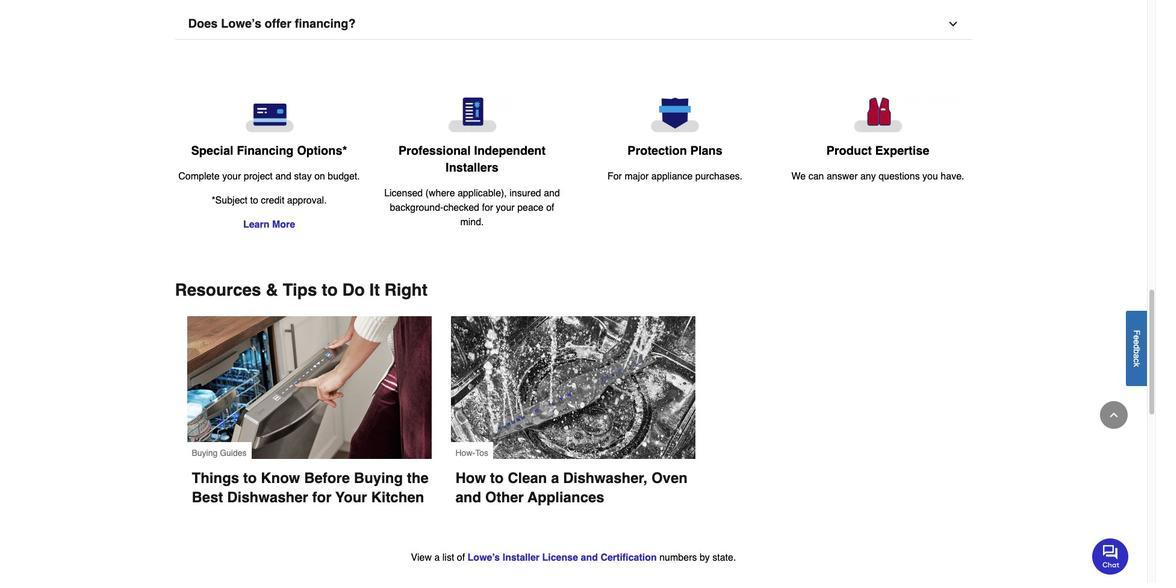 Task type: locate. For each thing, give the bounding box(es) containing it.
for down before
[[312, 489, 332, 506]]

installers
[[446, 161, 499, 174]]

lowe's right list at left
[[468, 552, 500, 563]]

1 horizontal spatial a
[[551, 470, 559, 486]]

0 horizontal spatial lowe's
[[221, 17, 261, 31]]

learn more link
[[243, 219, 295, 230]]

license
[[542, 552, 578, 563]]

1 vertical spatial for
[[312, 489, 332, 506]]

e up b
[[1132, 340, 1142, 344]]

background-
[[390, 202, 444, 213]]

your up the *subject
[[222, 171, 241, 182]]

lowe's left the "offer"
[[221, 17, 261, 31]]

complete your project and stay on budget.
[[178, 171, 360, 182]]

2 e from the top
[[1132, 340, 1142, 344]]

for major appliance purchases.
[[608, 171, 743, 182]]

professional independent installers
[[399, 144, 546, 174]]

guides
[[220, 448, 247, 458]]

0 horizontal spatial buying
[[192, 448, 218, 458]]

to up other
[[490, 470, 504, 486]]

how-
[[456, 448, 475, 458]]

best
[[192, 489, 223, 506]]

buying up kitchen
[[354, 470, 403, 486]]

the
[[407, 470, 429, 486]]

kitchen
[[371, 489, 424, 506]]

dishwasher,
[[563, 470, 648, 486]]

*subject to credit approval.
[[212, 195, 327, 206]]

chat invite button image
[[1093, 538, 1129, 574]]

your
[[222, 171, 241, 182], [496, 202, 515, 213]]

peace
[[517, 202, 544, 213]]

e
[[1132, 335, 1142, 340], [1132, 340, 1142, 344]]

more
[[272, 219, 295, 230]]

of
[[546, 202, 554, 213], [457, 552, 465, 563]]

do
[[342, 280, 365, 299]]

1 horizontal spatial for
[[482, 202, 493, 213]]

to
[[250, 195, 258, 206], [322, 280, 338, 299], [243, 470, 257, 486], [490, 470, 504, 486]]

professional
[[399, 144, 471, 158]]

your inside the "licensed (where applicable), insured and background-checked for your peace of mind."
[[496, 202, 515, 213]]

does lowe's offer financing?
[[188, 17, 356, 31]]

buying up things on the left bottom of page
[[192, 448, 218, 458]]

&
[[266, 280, 278, 299]]

a up appliances
[[551, 470, 559, 486]]

major
[[625, 171, 649, 182]]

how to clean a dishwasher, oven and other appliances
[[456, 470, 692, 506]]

it
[[370, 280, 380, 299]]

1 vertical spatial buying
[[354, 470, 403, 486]]

appliance
[[652, 171, 693, 182]]

1 vertical spatial of
[[457, 552, 465, 563]]

to for *subject
[[250, 195, 258, 206]]

your down insured on the top left
[[496, 202, 515, 213]]

credit
[[261, 195, 285, 206]]

to up dishwasher
[[243, 470, 257, 486]]

and down "how"
[[456, 489, 481, 506]]

and
[[275, 171, 291, 182], [544, 188, 560, 198], [456, 489, 481, 506], [581, 552, 598, 563]]

0 vertical spatial for
[[482, 202, 493, 213]]

*subject
[[212, 195, 248, 206]]

for down "applicable),"
[[482, 202, 493, 213]]

1 horizontal spatial of
[[546, 202, 554, 213]]

options*
[[297, 144, 347, 158]]

installer
[[503, 552, 540, 563]]

a inside button
[[1132, 354, 1142, 358]]

for
[[482, 202, 493, 213], [312, 489, 332, 506]]

1 vertical spatial your
[[496, 202, 515, 213]]

of right list at left
[[457, 552, 465, 563]]

scroll to top element
[[1100, 401, 1128, 429]]

complete
[[178, 171, 220, 182]]

a up k
[[1132, 354, 1142, 358]]

does
[[188, 17, 218, 31]]

right
[[385, 280, 428, 299]]

budget.
[[328, 171, 360, 182]]

expertise
[[875, 144, 930, 158]]

2 horizontal spatial a
[[1132, 354, 1142, 358]]

k
[[1132, 363, 1142, 367]]

insured
[[510, 188, 541, 198]]

can
[[809, 171, 824, 182]]

0 vertical spatial buying
[[192, 448, 218, 458]]

for inside things to know before buying the best dishwasher for your kitchen
[[312, 489, 332, 506]]

and right license
[[581, 552, 598, 563]]

a left list at left
[[435, 552, 440, 563]]

0 horizontal spatial your
[[222, 171, 241, 182]]

purchases.
[[696, 171, 743, 182]]

to inside things to know before buying the best dishwasher for your kitchen
[[243, 470, 257, 486]]

state.
[[713, 552, 736, 563]]

how
[[456, 470, 486, 486]]

tos
[[475, 448, 488, 458]]

buying guides
[[192, 448, 247, 458]]

to inside how to clean a dishwasher, oven and other appliances
[[490, 470, 504, 486]]

1 vertical spatial a
[[551, 470, 559, 486]]

0 vertical spatial lowe's
[[221, 17, 261, 31]]

how-tos
[[456, 448, 488, 458]]

to left credit
[[250, 195, 258, 206]]

0 horizontal spatial a
[[435, 552, 440, 563]]

and right insured on the top left
[[544, 188, 560, 198]]

buying
[[192, 448, 218, 458], [354, 470, 403, 486]]

licensed (where applicable), insured and background-checked for your peace of mind.
[[384, 188, 560, 227]]

view
[[411, 552, 432, 563]]

0 vertical spatial a
[[1132, 354, 1142, 358]]

lowe's
[[221, 17, 261, 31], [468, 552, 500, 563]]

a
[[1132, 354, 1142, 358], [551, 470, 559, 486], [435, 552, 440, 563]]

1 horizontal spatial your
[[496, 202, 515, 213]]

1 vertical spatial lowe's
[[468, 552, 500, 563]]

1 horizontal spatial lowe's
[[468, 552, 500, 563]]

0 vertical spatial of
[[546, 202, 554, 213]]

e up d
[[1132, 335, 1142, 340]]

on
[[314, 171, 325, 182]]

d
[[1132, 344, 1142, 349]]

dishwasher spray arms throwing jets of water up in the stainless steel interior of a dishwasher. image
[[451, 316, 695, 459]]

for
[[608, 171, 622, 182]]

we can answer any questions you have.
[[792, 171, 965, 182]]

your
[[336, 489, 367, 506]]

1 horizontal spatial buying
[[354, 470, 403, 486]]

0 horizontal spatial for
[[312, 489, 332, 506]]

of inside the "licensed (where applicable), insured and background-checked for your peace of mind."
[[546, 202, 554, 213]]

chevron down image
[[947, 18, 959, 30]]

of right "peace"
[[546, 202, 554, 213]]

b
[[1132, 349, 1142, 354]]

certification
[[601, 552, 657, 563]]



Task type: vqa. For each thing, say whether or not it's contained in the screenshot.


Task type: describe. For each thing, give the bounding box(es) containing it.
things to know before buying the best dishwasher for your kitchen
[[192, 470, 433, 506]]

tips
[[283, 280, 317, 299]]

special
[[191, 144, 233, 158]]

questions
[[879, 171, 920, 182]]

other
[[485, 489, 524, 506]]

financing?
[[295, 17, 356, 31]]

by
[[700, 552, 710, 563]]

and inside the "licensed (where applicable), insured and background-checked for your peace of mind."
[[544, 188, 560, 198]]

view a list of lowe's installer license and certification numbers by state.
[[411, 552, 736, 563]]

f e e d b a c k button
[[1126, 311, 1147, 386]]

a blue badge icon. image
[[583, 98, 767, 133]]

list
[[443, 552, 454, 563]]

any
[[861, 171, 876, 182]]

f
[[1132, 330, 1142, 335]]

f e e d b a c k
[[1132, 330, 1142, 367]]

protection plans
[[628, 144, 723, 158]]

numbers
[[660, 552, 697, 563]]

product
[[827, 144, 872, 158]]

lowe's installer license and certification link
[[468, 552, 657, 563]]

for inside the "licensed (where applicable), insured and background-checked for your peace of mind."
[[482, 202, 493, 213]]

to left do
[[322, 280, 338, 299]]

does lowe's offer financing? button
[[175, 9, 972, 40]]

c
[[1132, 358, 1142, 363]]

0 vertical spatial your
[[222, 171, 241, 182]]

protection
[[628, 144, 687, 158]]

answer
[[827, 171, 858, 182]]

before
[[304, 470, 350, 486]]

things
[[192, 470, 239, 486]]

have.
[[941, 171, 965, 182]]

buying inside things to know before buying the best dishwasher for your kitchen
[[354, 470, 403, 486]]

clean
[[508, 470, 547, 486]]

lowe's inside button
[[221, 17, 261, 31]]

know
[[261, 470, 300, 486]]

independent
[[474, 144, 546, 158]]

project
[[244, 171, 273, 182]]

dishwasher
[[227, 489, 308, 506]]

plans
[[691, 144, 723, 158]]

resources & tips to do it right
[[175, 280, 428, 299]]

and left stay
[[275, 171, 291, 182]]

financing
[[237, 144, 294, 158]]

and inside how to clean a dishwasher, oven and other appliances
[[456, 489, 481, 506]]

you
[[923, 171, 938, 182]]

resources
[[175, 280, 261, 299]]

mind.
[[460, 217, 484, 227]]

a lowe's red vest icon. image
[[786, 98, 970, 133]]

stay
[[294, 171, 312, 182]]

offer
[[265, 17, 292, 31]]

to for things
[[243, 470, 257, 486]]

appliances
[[528, 489, 605, 506]]

0 horizontal spatial of
[[457, 552, 465, 563]]

special financing options*
[[191, 144, 347, 158]]

a woman setting the controls on a top-control stainless steel dishwasher. image
[[187, 316, 432, 459]]

approval.
[[287, 195, 327, 206]]

we
[[792, 171, 806, 182]]

1 e from the top
[[1132, 335, 1142, 340]]

to for how
[[490, 470, 504, 486]]

2 vertical spatial a
[[435, 552, 440, 563]]

learn
[[243, 219, 270, 230]]

a dark blue credit card icon. image
[[177, 98, 361, 133]]

a inside how to clean a dishwasher, oven and other appliances
[[551, 470, 559, 486]]

(where
[[426, 188, 455, 198]]

a dark blue background check icon. image
[[380, 98, 564, 133]]

product expertise
[[827, 144, 930, 158]]

checked
[[444, 202, 479, 213]]

oven
[[652, 470, 688, 486]]

applicable),
[[458, 188, 507, 198]]

licensed
[[384, 188, 423, 198]]

chevron up image
[[1108, 409, 1120, 421]]

learn more
[[243, 219, 295, 230]]



